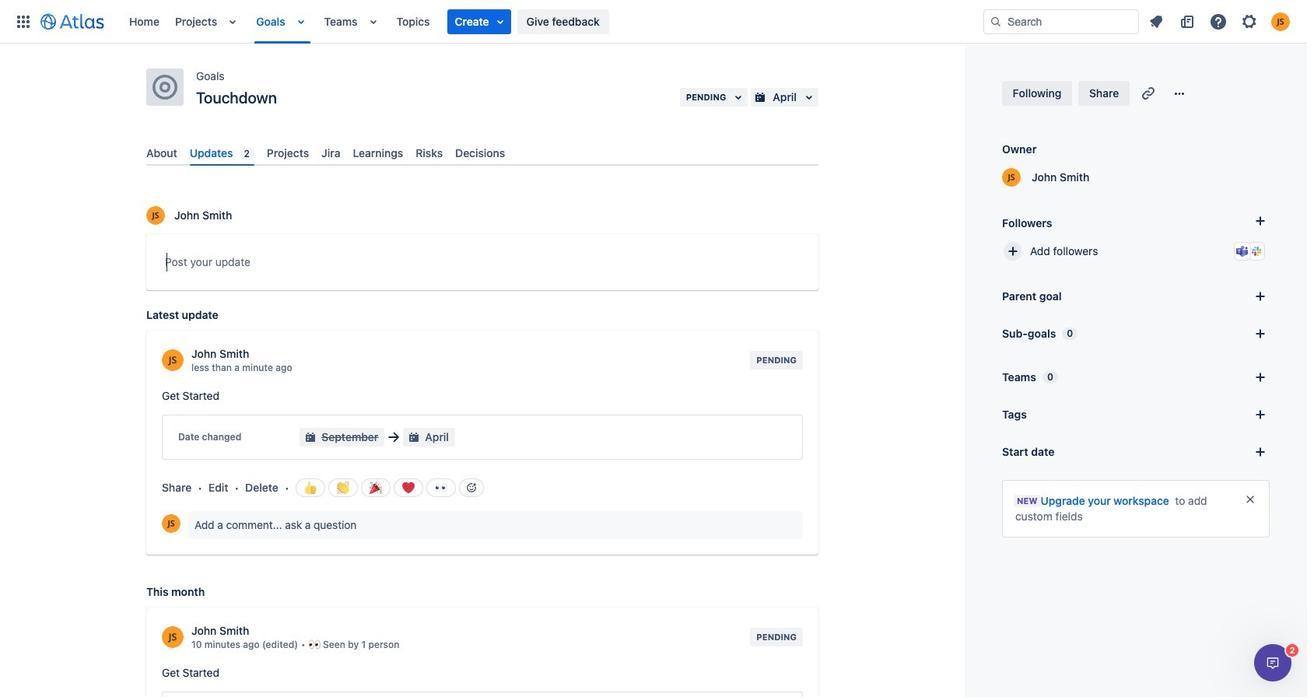 Task type: locate. For each thing, give the bounding box(es) containing it.
:eyes: image
[[435, 482, 447, 494], [435, 482, 447, 494]]

add team image
[[1252, 368, 1270, 387]]

account image
[[1272, 12, 1290, 31]]

add follower image
[[1004, 242, 1023, 261]]

more icon image
[[1171, 84, 1189, 103]]

notifications image
[[1147, 12, 1166, 31]]

None search field
[[984, 9, 1139, 34]]

:clap: image
[[337, 482, 349, 494], [337, 482, 349, 494]]

banner
[[0, 0, 1308, 44]]

close banner image
[[1245, 493, 1257, 506]]

list item
[[447, 9, 511, 34]]

add tag image
[[1252, 406, 1270, 424]]

1 horizontal spatial list
[[1143, 9, 1298, 34]]

slack logo showing nan channels are connected to this goal image
[[1251, 245, 1263, 258]]

list
[[121, 0, 984, 43], [1143, 9, 1298, 34]]

:thumbsup: image
[[304, 482, 316, 494]]

Search field
[[984, 9, 1139, 34]]

settings image
[[1241, 12, 1259, 31]]

help image
[[1210, 12, 1228, 31]]

dialog
[[1255, 644, 1292, 682]]

add a follower image
[[1252, 212, 1270, 230]]

set start date image
[[1252, 443, 1270, 462]]

:heart: image
[[402, 482, 415, 494]]

0 horizontal spatial list
[[121, 0, 984, 43]]

changed to image
[[385, 428, 403, 447]]

tab list
[[140, 140, 825, 166]]

switch to... image
[[14, 12, 33, 31]]



Task type: vqa. For each thing, say whether or not it's contained in the screenshot.
group
no



Task type: describe. For each thing, give the bounding box(es) containing it.
:tada: image
[[369, 482, 382, 494]]

goal icon image
[[153, 75, 177, 100]]

add reaction image
[[465, 482, 478, 494]]

msteams logo showing  channels are connected to this goal image
[[1237, 245, 1249, 258]]

:thumbsup: image
[[304, 482, 316, 494]]

:heart: image
[[402, 482, 415, 494]]

list item inside top element
[[447, 9, 511, 34]]

:tada: image
[[369, 482, 382, 494]]

Main content area, start typing to enter text. text field
[[165, 253, 800, 277]]

search image
[[990, 15, 1002, 28]]

top element
[[9, 0, 984, 43]]



